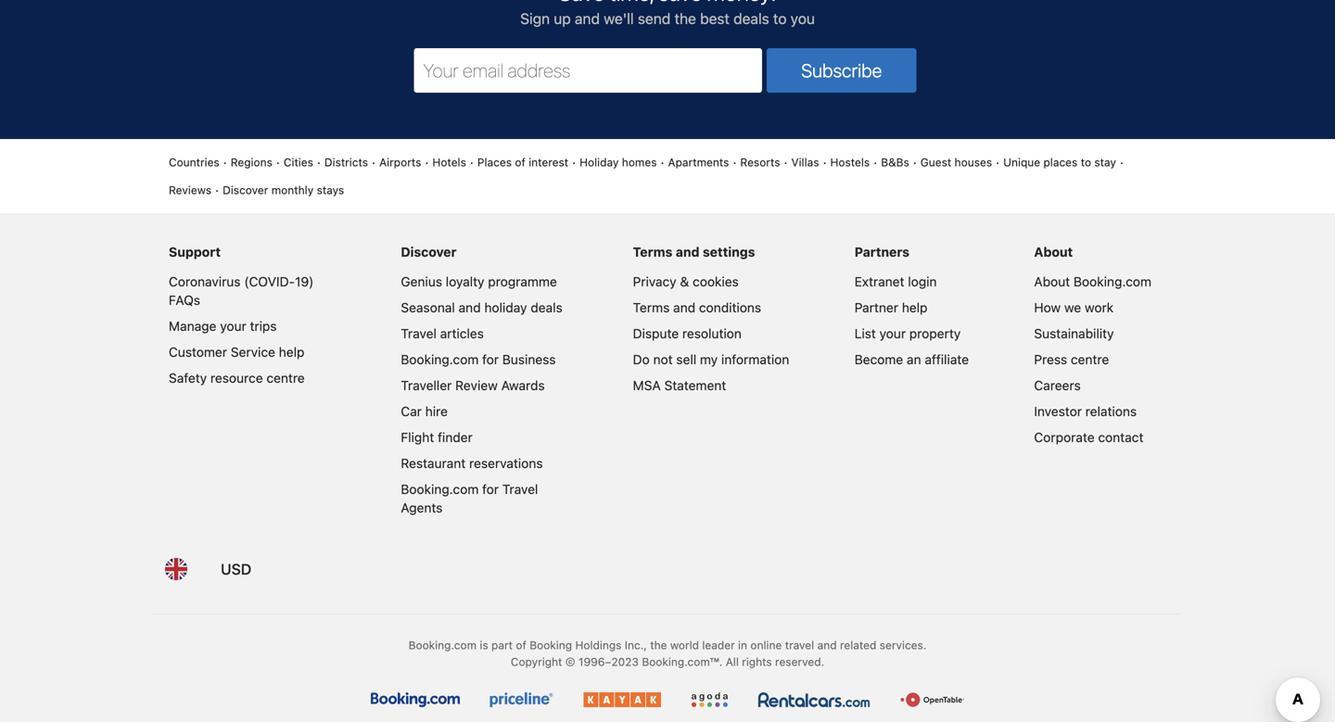Task type: vqa. For each thing, say whether or not it's contained in the screenshot.
1st SAN from the right
no



Task type: locate. For each thing, give the bounding box(es) containing it.
all
[[726, 656, 739, 669]]

booking.com for booking.com is part of booking holdings inc., the world leader in online travel and related services. copyright © 1996–2023 booking.com™. all rights reserved.
[[409, 639, 477, 652]]

cities link
[[284, 154, 313, 171]]

how
[[1034, 300, 1061, 315]]

1 horizontal spatial deals
[[734, 10, 769, 28]]

do not sell my information
[[633, 352, 789, 367]]

msa statement link
[[633, 378, 726, 393]]

1 about from the top
[[1034, 245, 1073, 260]]

travel down seasonal
[[401, 326, 437, 341]]

deals right best
[[734, 10, 769, 28]]

discover monthly stays link
[[223, 182, 344, 199]]

booking.com up agents
[[401, 482, 479, 497]]

b&bs link
[[881, 154, 909, 171]]

booking.com for booking.com for travel agents
[[401, 482, 479, 497]]

your up customer service help link
[[220, 319, 246, 334]]

booking.com inside the booking.com is part of booking holdings inc., the world leader in online travel and related services. copyright © 1996–2023 booking.com™. all rights reserved.
[[409, 639, 477, 652]]

1 vertical spatial deals
[[531, 300, 563, 315]]

terms for terms and conditions
[[633, 300, 670, 315]]

countries
[[169, 156, 220, 169]]

press centre link
[[1034, 352, 1109, 367]]

holiday
[[580, 156, 619, 169]]

safety resource centre
[[169, 371, 305, 386]]

and for terms and settings
[[676, 245, 700, 260]]

guest
[[921, 156, 952, 169]]

about for about booking.com
[[1034, 274, 1070, 289]]

your down 'partner help' "link"
[[880, 326, 906, 341]]

centre
[[1071, 352, 1109, 367], [267, 371, 305, 386]]

and right up
[[575, 10, 600, 28]]

1 vertical spatial the
[[650, 639, 667, 652]]

an
[[907, 352, 921, 367]]

part
[[491, 639, 513, 652]]

reviews link
[[169, 182, 212, 199]]

19)
[[295, 274, 314, 289]]

opentable image
[[900, 693, 964, 708], [900, 693, 964, 708]]

of
[[515, 156, 526, 169], [516, 639, 527, 652]]

0 vertical spatial to
[[773, 10, 787, 28]]

for inside booking.com for travel agents
[[482, 482, 499, 497]]

booking.com image
[[371, 693, 460, 708], [371, 693, 460, 708]]

about up the how
[[1034, 274, 1070, 289]]

hostels link
[[830, 154, 870, 171]]

discover for discover monthly stays
[[223, 184, 268, 197]]

for
[[482, 352, 499, 367], [482, 482, 499, 497]]

travel
[[401, 326, 437, 341], [502, 482, 538, 497]]

2 terms from the top
[[633, 300, 670, 315]]

about booking.com
[[1034, 274, 1152, 289]]

1 horizontal spatial the
[[675, 10, 696, 28]]

1 vertical spatial for
[[482, 482, 499, 497]]

1 horizontal spatial your
[[880, 326, 906, 341]]

2 for from the top
[[482, 482, 499, 497]]

you
[[791, 10, 815, 28]]

extranet login
[[855, 274, 937, 289]]

list
[[855, 326, 876, 341]]

Your email address email field
[[414, 48, 762, 93]]

usd
[[221, 561, 251, 578]]

sell
[[676, 352, 697, 367]]

priceline.com image
[[489, 693, 553, 708], [489, 693, 553, 708]]

travel down reservations
[[502, 482, 538, 497]]

booking.com up work
[[1074, 274, 1152, 289]]

1 vertical spatial centre
[[267, 371, 305, 386]]

manage your trips link
[[169, 319, 277, 334]]

terms and conditions link
[[633, 300, 761, 315]]

1 vertical spatial about
[[1034, 274, 1070, 289]]

kayak image
[[583, 693, 661, 708], [583, 693, 661, 708]]

flight finder link
[[401, 430, 473, 445]]

for up review
[[482, 352, 499, 367]]

extranet
[[855, 274, 905, 289]]

travel articles
[[401, 326, 484, 341]]

0 vertical spatial the
[[675, 10, 696, 28]]

1 horizontal spatial discover
[[401, 245, 457, 260]]

not
[[653, 352, 673, 367]]

partners
[[855, 245, 910, 260]]

restaurant reservations link
[[401, 456, 543, 471]]

0 vertical spatial deals
[[734, 10, 769, 28]]

terms up privacy
[[633, 245, 673, 260]]

0 vertical spatial about
[[1034, 245, 1073, 260]]

1 vertical spatial of
[[516, 639, 527, 652]]

of inside the booking.com is part of booking holdings inc., the world leader in online travel and related services. copyright © 1996–2023 booking.com™. all rights reserved.
[[516, 639, 527, 652]]

2 about from the top
[[1034, 274, 1070, 289]]

0 horizontal spatial the
[[650, 639, 667, 652]]

faqs
[[169, 293, 200, 308]]

terms down privacy
[[633, 300, 670, 315]]

0 horizontal spatial help
[[279, 345, 305, 360]]

0 vertical spatial help
[[902, 300, 928, 315]]

interest
[[529, 156, 569, 169]]

1 for from the top
[[482, 352, 499, 367]]

and up privacy & cookies link on the top of page
[[676, 245, 700, 260]]

1 terms from the top
[[633, 245, 673, 260]]

about for about
[[1034, 245, 1073, 260]]

best
[[700, 10, 730, 28]]

msa statement
[[633, 378, 726, 393]]

centre down service
[[267, 371, 305, 386]]

the right inc., on the left bottom of the page
[[650, 639, 667, 652]]

discover down regions
[[223, 184, 268, 197]]

flight finder
[[401, 430, 473, 445]]

to left you
[[773, 10, 787, 28]]

0 vertical spatial discover
[[223, 184, 268, 197]]

regions link
[[231, 154, 273, 171]]

information
[[721, 352, 789, 367]]

about up about booking.com
[[1034, 245, 1073, 260]]

booking.com inside booking.com for travel agents
[[401, 482, 479, 497]]

1 vertical spatial travel
[[502, 482, 538, 497]]

corporate contact link
[[1034, 430, 1144, 445]]

for down reservations
[[482, 482, 499, 497]]

hotels link
[[433, 154, 466, 171]]

1 vertical spatial to
[[1081, 156, 1091, 169]]

help right service
[[279, 345, 305, 360]]

and right 'travel'
[[817, 639, 837, 652]]

seasonal
[[401, 300, 455, 315]]

booking.com for travel agents link
[[401, 482, 538, 516]]

booking.com is part of booking holdings inc., the world leader in online travel and related services. copyright © 1996–2023 booking.com™. all rights reserved.
[[409, 639, 927, 669]]

and for seasonal and holiday deals
[[459, 300, 481, 315]]

and down 'loyalty'
[[459, 300, 481, 315]]

districts
[[324, 156, 368, 169]]

countries link
[[169, 154, 220, 171]]

deals down the programme
[[531, 300, 563, 315]]

1 horizontal spatial to
[[1081, 156, 1091, 169]]

related
[[840, 639, 877, 652]]

investor relations link
[[1034, 404, 1137, 419]]

1 horizontal spatial travel
[[502, 482, 538, 497]]

of right the places
[[515, 156, 526, 169]]

apartments
[[668, 156, 729, 169]]

(covid-
[[244, 274, 295, 289]]

review
[[455, 378, 498, 393]]

restaurant
[[401, 456, 466, 471]]

subscribe button
[[767, 48, 917, 93]]

press centre
[[1034, 352, 1109, 367]]

districts link
[[324, 154, 368, 171]]

programme
[[488, 274, 557, 289]]

of right part
[[516, 639, 527, 652]]

0 horizontal spatial travel
[[401, 326, 437, 341]]

holiday
[[484, 300, 527, 315]]

centre down sustainability
[[1071, 352, 1109, 367]]

0 horizontal spatial your
[[220, 319, 246, 334]]

settings
[[703, 245, 755, 260]]

coronavirus
[[169, 274, 241, 289]]

deals
[[734, 10, 769, 28], [531, 300, 563, 315]]

booking.com down "travel articles"
[[401, 352, 479, 367]]

msa
[[633, 378, 661, 393]]

car hire
[[401, 404, 448, 419]]

discover up genius
[[401, 245, 457, 260]]

villas
[[791, 156, 819, 169]]

and down "&"
[[673, 300, 696, 315]]

0 vertical spatial terms
[[633, 245, 673, 260]]

0 horizontal spatial discover
[[223, 184, 268, 197]]

0 vertical spatial for
[[482, 352, 499, 367]]

subscribe
[[801, 60, 882, 81]]

car
[[401, 404, 422, 419]]

0 vertical spatial centre
[[1071, 352, 1109, 367]]

1 horizontal spatial centre
[[1071, 352, 1109, 367]]

dispute resolution link
[[633, 326, 742, 341]]

booking.com for business link
[[401, 352, 556, 367]]

agoda image
[[691, 693, 729, 708]]

terms
[[633, 245, 673, 260], [633, 300, 670, 315]]

help up list your property on the right of page
[[902, 300, 928, 315]]

world
[[670, 639, 699, 652]]

1 vertical spatial terms
[[633, 300, 670, 315]]

send
[[638, 10, 671, 28]]

to left the stay
[[1081, 156, 1091, 169]]

booking.com left is
[[409, 639, 477, 652]]

about booking.com link
[[1034, 274, 1152, 289]]

rentalcars image
[[758, 693, 871, 708], [758, 693, 871, 708]]

the left best
[[675, 10, 696, 28]]

1 vertical spatial discover
[[401, 245, 457, 260]]



Task type: describe. For each thing, give the bounding box(es) containing it.
places
[[1044, 156, 1078, 169]]

and inside the booking.com is part of booking holdings inc., the world leader in online travel and related services. copyright © 1996–2023 booking.com™. all rights reserved.
[[817, 639, 837, 652]]

awards
[[501, 378, 545, 393]]

the inside the booking.com is part of booking holdings inc., the world leader in online travel and related services. copyright © 1996–2023 booking.com™. all rights reserved.
[[650, 639, 667, 652]]

sustainability
[[1034, 326, 1114, 341]]

how we work
[[1034, 300, 1114, 315]]

service
[[231, 345, 275, 360]]

0 horizontal spatial centre
[[267, 371, 305, 386]]

safety
[[169, 371, 207, 386]]

sign up and we'll send the best deals to you
[[520, 10, 815, 28]]

partner help
[[855, 300, 928, 315]]

travel
[[785, 639, 814, 652]]

unique
[[1003, 156, 1041, 169]]

your for list
[[880, 326, 906, 341]]

list your property link
[[855, 326, 961, 341]]

up
[[554, 10, 571, 28]]

privacy & cookies
[[633, 274, 739, 289]]

0 horizontal spatial to
[[773, 10, 787, 28]]

your for manage
[[220, 319, 246, 334]]

statement
[[664, 378, 726, 393]]

dispute
[[633, 326, 679, 341]]

booking.com for booking.com for business
[[401, 352, 479, 367]]

investor
[[1034, 404, 1082, 419]]

sustainability link
[[1034, 326, 1114, 341]]

terms for terms and settings
[[633, 245, 673, 260]]

places of interest
[[477, 156, 569, 169]]

relations
[[1086, 404, 1137, 419]]

1 horizontal spatial help
[[902, 300, 928, 315]]

genius loyalty programme
[[401, 274, 557, 289]]

become an affiliate link
[[855, 352, 969, 367]]

traveller review awards
[[401, 378, 545, 393]]

my
[[700, 352, 718, 367]]

do
[[633, 352, 650, 367]]

monthly
[[271, 184, 314, 197]]

loyalty
[[446, 274, 485, 289]]

holiday homes
[[580, 156, 657, 169]]

holiday homes link
[[580, 154, 657, 171]]

for for business
[[482, 352, 499, 367]]

booking
[[530, 639, 572, 652]]

seasonal and holiday deals
[[401, 300, 563, 315]]

list your property
[[855, 326, 961, 341]]

resolution
[[682, 326, 742, 341]]

manage
[[169, 319, 217, 334]]

hostels
[[830, 156, 870, 169]]

airports link
[[379, 154, 421, 171]]

do not sell my information link
[[633, 352, 789, 367]]

travel articles link
[[401, 326, 484, 341]]

we'll
[[604, 10, 634, 28]]

customer
[[169, 345, 227, 360]]

manage your trips
[[169, 319, 277, 334]]

traveller review awards link
[[401, 378, 545, 393]]

how we work link
[[1034, 300, 1114, 315]]

work
[[1085, 300, 1114, 315]]

finder
[[438, 430, 473, 445]]

hire
[[425, 404, 448, 419]]

sign
[[520, 10, 550, 28]]

rights
[[742, 656, 772, 669]]

©
[[565, 656, 575, 669]]

terms and settings
[[633, 245, 755, 260]]

corporate contact
[[1034, 430, 1144, 445]]

is
[[480, 639, 488, 652]]

0 vertical spatial of
[[515, 156, 526, 169]]

corporate
[[1034, 430, 1095, 445]]

contact
[[1098, 430, 1144, 445]]

become
[[855, 352, 903, 367]]

genius
[[401, 274, 442, 289]]

&
[[680, 274, 689, 289]]

and for terms and conditions
[[673, 300, 696, 315]]

cities
[[284, 156, 313, 169]]

coronavirus (covid-19) faqs
[[169, 274, 314, 308]]

discover for discover
[[401, 245, 457, 260]]

places of interest link
[[477, 154, 569, 171]]

inc.,
[[625, 639, 647, 652]]

agents
[[401, 500, 443, 516]]

1 vertical spatial help
[[279, 345, 305, 360]]

in
[[738, 639, 747, 652]]

customer service help
[[169, 345, 305, 360]]

trips
[[250, 319, 277, 334]]

0 horizontal spatial deals
[[531, 300, 563, 315]]

seasonal and holiday deals link
[[401, 300, 563, 315]]

agoda image
[[691, 693, 729, 708]]

travel inside booking.com for travel agents
[[502, 482, 538, 497]]

careers link
[[1034, 378, 1081, 393]]

apartments link
[[668, 154, 729, 171]]

property
[[910, 326, 961, 341]]

b&bs
[[881, 156, 909, 169]]

holdings
[[575, 639, 622, 652]]

articles
[[440, 326, 484, 341]]

homes
[[622, 156, 657, 169]]

reserved.
[[775, 656, 824, 669]]

villas link
[[791, 154, 819, 171]]

terms and conditions
[[633, 300, 761, 315]]

cookies
[[693, 274, 739, 289]]

partner
[[855, 300, 899, 315]]

for for travel
[[482, 482, 499, 497]]

0 vertical spatial travel
[[401, 326, 437, 341]]



